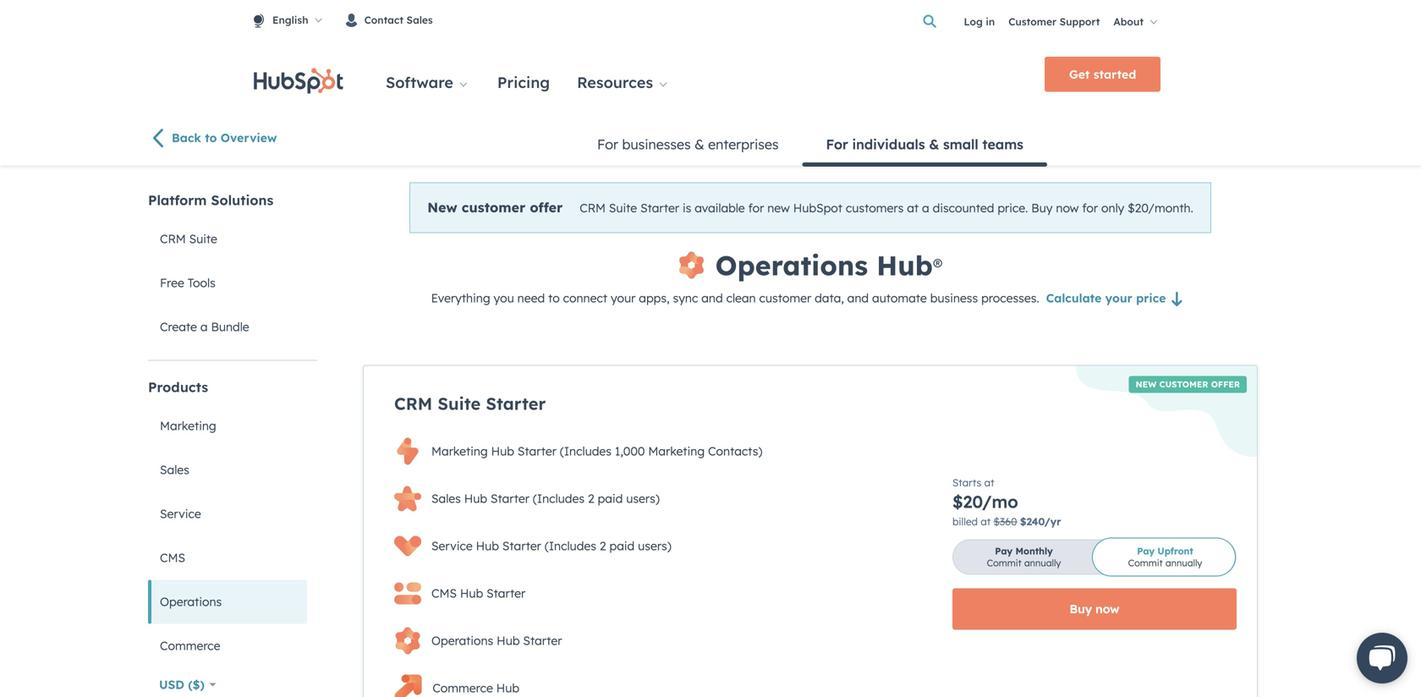 Task type: describe. For each thing, give the bounding box(es) containing it.
marketing for marketing
[[160, 418, 216, 433]]

commerce link
[[148, 624, 307, 668]]

crm suite
[[160, 231, 217, 246]]

paid for sales hub starter (includes 2 paid users)
[[598, 491, 623, 506]]

buy now
[[1070, 602, 1120, 616]]

need
[[518, 291, 545, 305]]

apps,
[[639, 291, 670, 305]]

& for businesses
[[695, 136, 705, 153]]

1 your from the left
[[611, 291, 636, 305]]

marketing hub starter (includes 1,000 marketing contacts)
[[432, 444, 763, 459]]

log in
[[964, 15, 995, 28]]

connect
[[563, 291, 608, 305]]

0 horizontal spatial customer
[[462, 199, 526, 216]]

$360
[[994, 515, 1018, 528]]

teams
[[983, 136, 1024, 153]]

upfront
[[1158, 545, 1194, 557]]

starter for operations
[[523, 633, 562, 648]]

cms for cms hub starter
[[432, 586, 457, 601]]

clean
[[727, 291, 756, 305]]

starter inside new customer offer crm suite starter
[[486, 393, 546, 414]]

crm inside new customer offer crm suite starter
[[394, 393, 433, 414]]

data,
[[815, 291, 844, 305]]

service for service hub starter (includes 2 paid users)
[[432, 539, 473, 553]]

businesses
[[622, 136, 691, 153]]

service hub starter (includes 2 paid users)
[[432, 539, 672, 553]]

starter for marketing
[[518, 444, 557, 459]]

usd ($)
[[159, 677, 205, 692]]

only
[[1102, 200, 1125, 215]]

sync
[[673, 291, 698, 305]]

navigation containing for businesses & enterprises
[[574, 124, 1048, 167]]

processes.
[[982, 291, 1040, 305]]

a inside operations hub main content
[[922, 200, 930, 215]]

get started link
[[1045, 57, 1161, 92]]

/yr
[[1045, 515, 1061, 528]]

contact sales
[[364, 14, 433, 26]]

for businesses & enterprises link
[[574, 124, 803, 164]]

enterprises
[[708, 136, 779, 153]]

offer
[[530, 199, 563, 216]]

now inside button
[[1096, 602, 1120, 616]]

(includes for sales
[[533, 491, 585, 506]]

cms link
[[148, 536, 307, 580]]

new
[[1136, 379, 1157, 390]]

2 for service hub starter (includes 2 paid users)
[[600, 539, 606, 553]]

marketing link
[[148, 404, 307, 448]]

for for for individuals & small teams
[[826, 136, 849, 153]]

annually for pay monthly
[[1025, 557, 1062, 569]]

1,000
[[615, 444, 645, 459]]

sales hub starter (includes 2 paid users)
[[432, 491, 660, 506]]

buy inside button
[[1070, 602, 1093, 616]]

hub for commerce hub
[[497, 681, 520, 695]]

calculate
[[1047, 291, 1102, 305]]

2 horizontal spatial marketing
[[649, 444, 705, 459]]

get started
[[1070, 67, 1137, 82]]

sales for sales hub starter (includes 2 paid users)
[[432, 491, 461, 506]]

operations link
[[148, 580, 307, 624]]

available
[[695, 200, 745, 215]]

®
[[933, 253, 943, 277]]

crm suite link
[[148, 217, 307, 261]]

create a bundle
[[160, 319, 249, 334]]

customers
[[846, 200, 904, 215]]

starter for service
[[503, 539, 542, 553]]

chat widget region
[[1337, 616, 1422, 697]]

everything you need to connect your apps, sync and clean customer data, and automate business processes.
[[431, 291, 1040, 305]]

english button
[[254, 2, 339, 40]]

0 horizontal spatial now
[[1056, 200, 1079, 215]]

cms for cms
[[160, 550, 185, 565]]

offer
[[1212, 379, 1241, 390]]

billed
[[953, 515, 978, 528]]

1 for from the left
[[749, 200, 764, 215]]

english
[[272, 14, 309, 26]]

back to overview button
[[148, 127, 317, 151]]

free tools
[[160, 275, 216, 290]]

price.
[[998, 200, 1028, 215]]

create
[[160, 319, 197, 334]]

resources
[[577, 73, 653, 92]]

to inside back to overview "button"
[[205, 130, 217, 145]]

you
[[494, 291, 514, 305]]

2 vertical spatial at
[[981, 515, 991, 528]]

0 vertical spatial at
[[907, 200, 919, 215]]

new
[[768, 200, 790, 215]]

crm suite starter is available for new hubspot customers at a discounted price. buy now for only $20 /month.
[[580, 200, 1194, 215]]

marketing for marketing hub starter (includes 1,000 marketing contacts)
[[432, 444, 488, 459]]

starts at $20 /mo billed at $360 $240 /yr
[[953, 476, 1061, 528]]

users) for service hub starter (includes 2 paid users)
[[638, 539, 672, 553]]

0 vertical spatial buy
[[1032, 200, 1053, 215]]

automate
[[873, 291, 927, 305]]

about button
[[1114, 13, 1161, 30]]

users) for sales hub starter (includes 2 paid users)
[[626, 491, 660, 506]]

for businesses & enterprises
[[598, 136, 779, 153]]

suite inside new customer offer crm suite starter
[[438, 393, 481, 414]]

calculate your price button
[[1047, 291, 1190, 306]]

service for service
[[160, 506, 201, 521]]

1 vertical spatial at
[[985, 476, 995, 489]]

usd
[[159, 677, 184, 692]]

discounted
[[933, 200, 995, 215]]

2 for from the left
[[1083, 200, 1099, 215]]

0 vertical spatial sales
[[407, 14, 433, 26]]

commerce for commerce
[[160, 638, 220, 653]]

commerce for commerce hub
[[433, 681, 493, 695]]

sales link
[[148, 448, 307, 492]]

Search search field
[[920, 11, 951, 32]]

contact sales link
[[339, 0, 447, 39]]

(includes for service
[[545, 539, 597, 553]]

bundle
[[211, 319, 249, 334]]

(includes for marketing
[[560, 444, 612, 459]]

hub for sales hub starter (includes 2 paid users)
[[464, 491, 487, 506]]

free tools link
[[148, 261, 307, 305]]

buy now button
[[953, 588, 1237, 630]]

crm for crm suite
[[160, 231, 186, 246]]



Task type: vqa. For each thing, say whether or not it's contained in the screenshot.
Get started
yes



Task type: locate. For each thing, give the bounding box(es) containing it.
crm for crm suite starter is available for new hubspot customers at a discounted price. buy now for only $20 /month.
[[580, 200, 606, 215]]

0 vertical spatial operations
[[716, 248, 868, 282]]

cms hub starter
[[432, 586, 526, 601]]

monthly
[[1016, 545, 1053, 557]]

& inside "link"
[[695, 136, 705, 153]]

commerce inside operations hub main content
[[433, 681, 493, 695]]

commit down $360
[[987, 557, 1022, 569]]

operations hub ®
[[716, 248, 943, 282]]

cms inside products element
[[160, 550, 185, 565]]

1 vertical spatial operations
[[160, 594, 222, 609]]

for left businesses
[[598, 136, 619, 153]]

individuals
[[853, 136, 925, 153]]

1 vertical spatial paid
[[610, 539, 635, 553]]

tools
[[188, 275, 216, 290]]

software link
[[372, 57, 484, 95]]

hubspot logo image
[[254, 68, 344, 94]]

a
[[922, 200, 930, 215], [200, 319, 208, 334]]

customer left data,
[[760, 291, 812, 305]]

0 vertical spatial (includes
[[560, 444, 612, 459]]

your left apps,
[[611, 291, 636, 305]]

0 horizontal spatial $20
[[953, 491, 983, 512]]

for left only
[[1083, 200, 1099, 215]]

for left individuals
[[826, 136, 849, 153]]

pay for pay upfront
[[1138, 545, 1155, 557]]

2 vertical spatial (includes
[[545, 539, 597, 553]]

0 horizontal spatial commerce
[[160, 638, 220, 653]]

commerce down 'operations hub starter'
[[433, 681, 493, 695]]

price
[[1137, 291, 1166, 305]]

&
[[695, 136, 705, 153], [929, 136, 940, 153]]

everything
[[431, 291, 491, 305]]

suite for crm suite starter is available for new hubspot customers at a discounted price. buy now for only $20 /month.
[[609, 200, 637, 215]]

sales inside operations hub main content
[[432, 491, 461, 506]]

calculate your price
[[1047, 291, 1166, 305]]

2 vertical spatial operations
[[432, 633, 494, 648]]

annually
[[1025, 557, 1062, 569], [1166, 557, 1203, 569]]

to right the back
[[205, 130, 217, 145]]

1 horizontal spatial customer
[[760, 291, 812, 305]]

log in link
[[964, 5, 995, 38]]

1 horizontal spatial 2
[[600, 539, 606, 553]]

0 horizontal spatial for
[[598, 136, 619, 153]]

operations up commerce hub
[[432, 633, 494, 648]]

pricing
[[498, 73, 550, 92]]

at up /mo
[[985, 476, 995, 489]]

customer support link
[[1009, 5, 1100, 38]]

buy
[[1032, 200, 1053, 215], [1070, 602, 1093, 616]]

get
[[1070, 67, 1090, 82]]

commit up buy now button
[[1129, 557, 1163, 569]]

for individuals & small teams link
[[803, 124, 1048, 167]]

2 down 'marketing hub starter (includes 1,000 marketing contacts)' at the bottom
[[588, 491, 595, 506]]

1 horizontal spatial marketing
[[432, 444, 488, 459]]

customer
[[462, 199, 526, 216], [760, 291, 812, 305]]

and right data,
[[848, 291, 869, 305]]

1 and from the left
[[702, 291, 723, 305]]

0 horizontal spatial service
[[160, 506, 201, 521]]

starter for sales
[[491, 491, 530, 506]]

1 horizontal spatial now
[[1096, 602, 1120, 616]]

operations down cms link
[[160, 594, 222, 609]]

0 horizontal spatial cms
[[160, 550, 185, 565]]

commerce inside products element
[[160, 638, 220, 653]]

operations inside products element
[[160, 594, 222, 609]]

suite for crm suite
[[189, 231, 217, 246]]

0 vertical spatial a
[[922, 200, 930, 215]]

pay
[[995, 545, 1013, 557], [1138, 545, 1155, 557]]

cms inside operations hub main content
[[432, 586, 457, 601]]

2 vertical spatial sales
[[432, 491, 461, 506]]

starter for crm
[[641, 200, 680, 215]]

customer right new
[[462, 199, 526, 216]]

starts
[[953, 476, 982, 489]]

1 vertical spatial users)
[[638, 539, 672, 553]]

2 your from the left
[[1106, 291, 1133, 305]]

0 vertical spatial to
[[205, 130, 217, 145]]

your left 'price'
[[1106, 291, 1133, 305]]

pay upfront commit annually
[[1129, 545, 1203, 569]]

1 horizontal spatial crm
[[394, 393, 433, 414]]

1 vertical spatial (includes
[[533, 491, 585, 506]]

2 vertical spatial crm
[[394, 393, 433, 414]]

hub for operations hub ®
[[877, 248, 933, 282]]

business
[[931, 291, 978, 305]]

pay monthly commit annually
[[987, 545, 1062, 569]]

back to overview
[[172, 130, 277, 145]]

pay left upfront
[[1138, 545, 1155, 557]]

suite inside 'platform solutions' element
[[189, 231, 217, 246]]

service link
[[148, 492, 307, 536]]

2 horizontal spatial suite
[[609, 200, 637, 215]]

free
[[160, 275, 184, 290]]

annually inside pay upfront commit annually
[[1166, 557, 1203, 569]]

service inside operations hub main content
[[432, 539, 473, 553]]

service inside products element
[[160, 506, 201, 521]]

log
[[964, 15, 983, 28]]

& right businesses
[[695, 136, 705, 153]]

to
[[205, 130, 217, 145], [548, 291, 560, 305]]

operations hub starter
[[432, 633, 562, 648]]

pay inside pay upfront commit annually
[[1138, 545, 1155, 557]]

2 down 'sales hub starter (includes 2 paid users)'
[[600, 539, 606, 553]]

1 vertical spatial sales
[[160, 462, 189, 477]]

service up cms hub starter in the left bottom of the page
[[432, 539, 473, 553]]

1 vertical spatial service
[[432, 539, 473, 553]]

new
[[428, 199, 458, 216]]

2 annually from the left
[[1166, 557, 1203, 569]]

0 vertical spatial suite
[[609, 200, 637, 215]]

0 vertical spatial now
[[1056, 200, 1079, 215]]

1 commit from the left
[[987, 557, 1022, 569]]

1 vertical spatial suite
[[189, 231, 217, 246]]

new customer offer crm suite starter
[[394, 379, 1241, 414]]

hub for service hub starter (includes 2 paid users)
[[476, 539, 499, 553]]

1 horizontal spatial operations
[[432, 633, 494, 648]]

$20 down 'starts'
[[953, 491, 983, 512]]

0 horizontal spatial operations
[[160, 594, 222, 609]]

marketing inside products element
[[160, 418, 216, 433]]

0 horizontal spatial crm
[[160, 231, 186, 246]]

your inside "button"
[[1106, 291, 1133, 305]]

crm inside 'platform solutions' element
[[160, 231, 186, 246]]

1 vertical spatial 2
[[600, 539, 606, 553]]

0 horizontal spatial suite
[[189, 231, 217, 246]]

solutions
[[211, 192, 274, 208]]

1 annually from the left
[[1025, 557, 1062, 569]]

sales
[[407, 14, 433, 26], [160, 462, 189, 477], [432, 491, 461, 506]]

1 vertical spatial customer
[[760, 291, 812, 305]]

1 vertical spatial buy
[[1070, 602, 1093, 616]]

2 for sales hub starter (includes 2 paid users)
[[588, 491, 595, 506]]

a inside create a bundle link
[[200, 319, 208, 334]]

hub for marketing hub starter (includes 1,000 marketing contacts)
[[491, 444, 514, 459]]

1 vertical spatial crm
[[160, 231, 186, 246]]

($)
[[188, 677, 205, 692]]

a left discounted
[[922, 200, 930, 215]]

new customer offer
[[428, 199, 563, 216]]

overview
[[221, 130, 277, 145]]

commerce up 'usd ($)' popup button
[[160, 638, 220, 653]]

0 vertical spatial service
[[160, 506, 201, 521]]

0 vertical spatial $20
[[1128, 200, 1149, 215]]

1 horizontal spatial service
[[432, 539, 473, 553]]

to inside operations hub main content
[[548, 291, 560, 305]]

0 vertical spatial customer
[[462, 199, 526, 216]]

platform solutions element
[[148, 191, 317, 349]]

commit inside pay upfront commit annually
[[1129, 557, 1163, 569]]

back
[[172, 130, 201, 145]]

contact
[[364, 14, 404, 26]]

for for for businesses & enterprises
[[598, 136, 619, 153]]

contacts)
[[708, 444, 763, 459]]

& for individuals
[[929, 136, 940, 153]]

2 commit from the left
[[1129, 557, 1163, 569]]

commit for pay upfront
[[1129, 557, 1163, 569]]

started
[[1094, 67, 1137, 82]]

for left "new"
[[749, 200, 764, 215]]

1 vertical spatial cms
[[432, 586, 457, 601]]

commit
[[987, 557, 1022, 569], [1129, 557, 1163, 569]]

commit inside pay monthly commit annually
[[987, 557, 1022, 569]]

0 horizontal spatial commit
[[987, 557, 1022, 569]]

1 horizontal spatial commit
[[1129, 557, 1163, 569]]

sales for sales
[[160, 462, 189, 477]]

1 horizontal spatial suite
[[438, 393, 481, 414]]

and
[[702, 291, 723, 305], [848, 291, 869, 305]]

1 horizontal spatial cms
[[432, 586, 457, 601]]

1 horizontal spatial to
[[548, 291, 560, 305]]

hub for operations hub starter
[[497, 633, 520, 648]]

annually for pay upfront
[[1166, 557, 1203, 569]]

1 horizontal spatial annually
[[1166, 557, 1203, 569]]

cms up 'operations hub starter'
[[432, 586, 457, 601]]

hubspot
[[794, 200, 843, 215]]

create a bundle link
[[148, 305, 307, 349]]

0 horizontal spatial pay
[[995, 545, 1013, 557]]

products
[[148, 379, 208, 395]]

operations for operations
[[160, 594, 222, 609]]

pay down $360
[[995, 545, 1013, 557]]

operations up data,
[[716, 248, 868, 282]]

commit for pay monthly
[[987, 557, 1022, 569]]

1 horizontal spatial pay
[[1138, 545, 1155, 557]]

small
[[944, 136, 979, 153]]

0 horizontal spatial marketing
[[160, 418, 216, 433]]

2 and from the left
[[848, 291, 869, 305]]

paid for service hub starter (includes 2 paid users)
[[610, 539, 635, 553]]

products element
[[148, 378, 317, 668]]

pay for pay monthly
[[995, 545, 1013, 557]]

starter for cms
[[487, 586, 526, 601]]

1 pay from the left
[[995, 545, 1013, 557]]

for
[[749, 200, 764, 215], [1083, 200, 1099, 215]]

$20 right only
[[1128, 200, 1149, 215]]

1 horizontal spatial commerce
[[433, 681, 493, 695]]

(includes left 1,000
[[560, 444, 612, 459]]

0 horizontal spatial for
[[749, 200, 764, 215]]

customer
[[1160, 379, 1209, 390]]

$240
[[1020, 515, 1045, 528]]

1 vertical spatial to
[[548, 291, 560, 305]]

pay inside pay monthly commit annually
[[995, 545, 1013, 557]]

operations for operations hub starter
[[432, 633, 494, 648]]

operations for operations hub ®
[[716, 248, 868, 282]]

commerce
[[160, 638, 220, 653], [433, 681, 493, 695]]

0 vertical spatial crm
[[580, 200, 606, 215]]

0 horizontal spatial a
[[200, 319, 208, 334]]

1 vertical spatial now
[[1096, 602, 1120, 616]]

0 vertical spatial users)
[[626, 491, 660, 506]]

1 & from the left
[[695, 136, 705, 153]]

operations hub main content
[[363, 182, 1258, 697]]

hub for cms hub starter
[[460, 586, 483, 601]]

0 horizontal spatial and
[[702, 291, 723, 305]]

0 vertical spatial cms
[[160, 550, 185, 565]]

0 horizontal spatial your
[[611, 291, 636, 305]]

0 horizontal spatial 2
[[588, 491, 595, 506]]

2 & from the left
[[929, 136, 940, 153]]

2 vertical spatial suite
[[438, 393, 481, 414]]

(includes down 'sales hub starter (includes 2 paid users)'
[[545, 539, 597, 553]]

sales inside products element
[[160, 462, 189, 477]]

2 for from the left
[[826, 136, 849, 153]]

for individuals & small teams
[[826, 136, 1024, 153]]

0 horizontal spatial buy
[[1032, 200, 1053, 215]]

1 horizontal spatial $20
[[1128, 200, 1149, 215]]

a right create
[[200, 319, 208, 334]]

platform
[[148, 192, 207, 208]]

1 vertical spatial $20
[[953, 491, 983, 512]]

annually inside pay monthly commit annually
[[1025, 557, 1062, 569]]

now
[[1056, 200, 1079, 215], [1096, 602, 1120, 616]]

resources link
[[564, 57, 684, 95]]

/mo
[[983, 491, 1019, 512]]

and right the sync
[[702, 291, 723, 305]]

0 vertical spatial commerce
[[160, 638, 220, 653]]

(includes up the service hub starter (includes 2 paid users)
[[533, 491, 585, 506]]

service
[[160, 506, 201, 521], [432, 539, 473, 553]]

about
[[1114, 15, 1144, 28]]

customer support
[[1009, 15, 1100, 28]]

0 horizontal spatial &
[[695, 136, 705, 153]]

to right need
[[548, 291, 560, 305]]

for inside "link"
[[598, 136, 619, 153]]

at left $360
[[981, 515, 991, 528]]

1 horizontal spatial &
[[929, 136, 940, 153]]

at right customers
[[907, 200, 919, 215]]

cms down service link
[[160, 550, 185, 565]]

navigation
[[574, 124, 1048, 167]]

2 horizontal spatial crm
[[580, 200, 606, 215]]

$20 inside 'starts at $20 /mo billed at $360 $240 /yr'
[[953, 491, 983, 512]]

1 vertical spatial commerce
[[433, 681, 493, 695]]

0 vertical spatial 2
[[588, 491, 595, 506]]

1 for from the left
[[598, 136, 619, 153]]

service down sales link
[[160, 506, 201, 521]]

0 horizontal spatial to
[[205, 130, 217, 145]]

& left small
[[929, 136, 940, 153]]

1 horizontal spatial for
[[826, 136, 849, 153]]

1 horizontal spatial and
[[848, 291, 869, 305]]

2 pay from the left
[[1138, 545, 1155, 557]]

1 horizontal spatial your
[[1106, 291, 1133, 305]]

platform solutions
[[148, 192, 274, 208]]

is
[[683, 200, 692, 215]]

in
[[986, 15, 995, 28]]

0 horizontal spatial annually
[[1025, 557, 1062, 569]]

2 horizontal spatial operations
[[716, 248, 868, 282]]

1 horizontal spatial for
[[1083, 200, 1099, 215]]

1 horizontal spatial buy
[[1070, 602, 1093, 616]]

0 vertical spatial paid
[[598, 491, 623, 506]]

pricing link
[[484, 57, 564, 95]]

operations
[[716, 248, 868, 282], [160, 594, 222, 609], [432, 633, 494, 648]]

at
[[907, 200, 919, 215], [985, 476, 995, 489], [981, 515, 991, 528]]

1 horizontal spatial a
[[922, 200, 930, 215]]

1 vertical spatial a
[[200, 319, 208, 334]]



